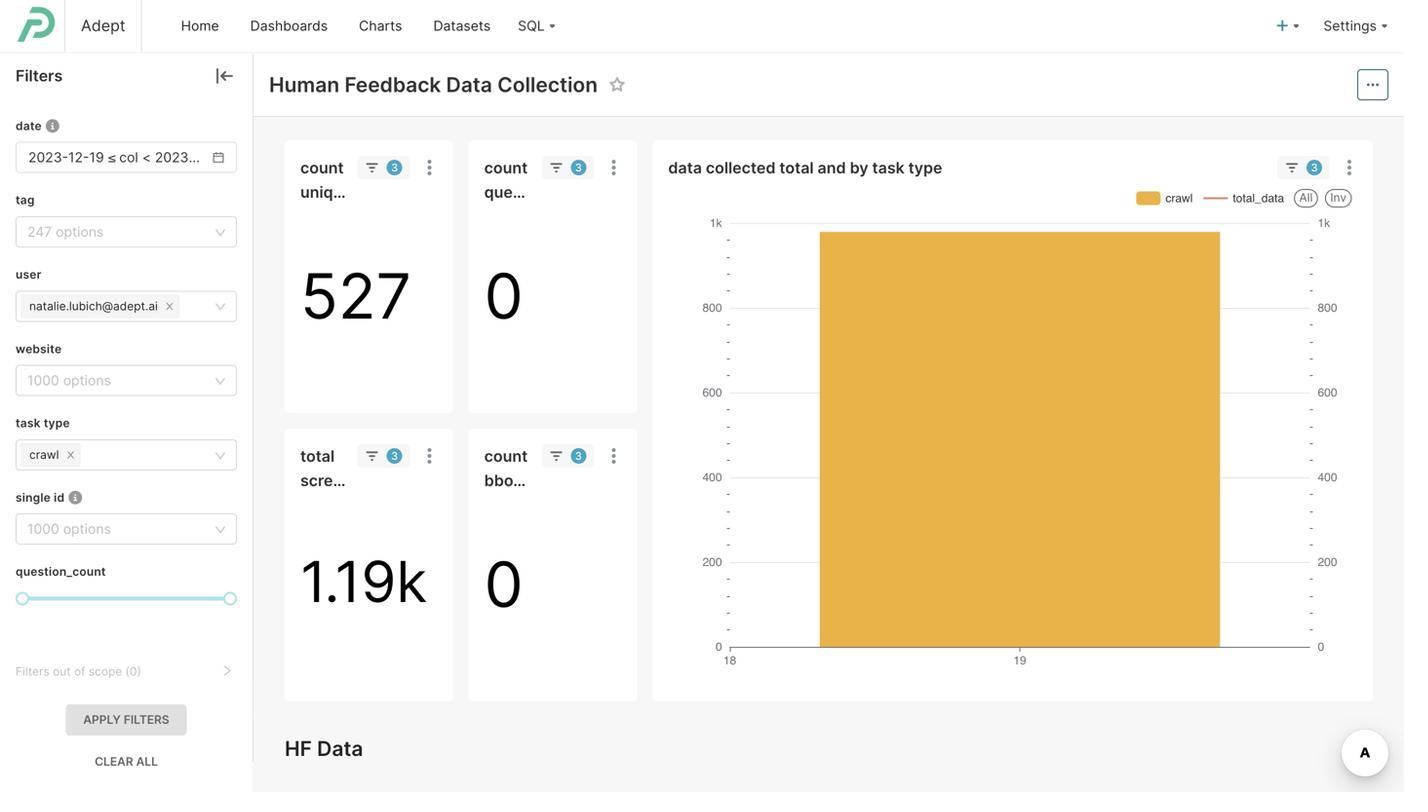 Task type: describe. For each thing, give the bounding box(es) containing it.
to inside easy ways to refresh your christmas decor for under $100
[[266, 53, 289, 80]]

outdoor
[[220, 222, 328, 254]]

merry
[[277, 533, 317, 551]]

4pc pop up animals with merry christmas sign image
[[277, 308, 466, 454]]

for inside easy ways to refresh your christmas decor for under $100
[[138, 115, 170, 142]]

centerpiece
[[722, 84, 856, 111]]

led inside 72-in snowman yard decoration with multicolor led lights
[[57, 556, 87, 574]]

in inside mickey mouse 23.82-in mouse door decoration with white led lights
[[1307, 510, 1319, 528]]

4pc pop up animals with merry christmas sign
[[277, 510, 454, 551]]

ideas inside 5 christmas centerpiece and table setting ideas
[[807, 115, 867, 142]]

with inside 72-in snowman yard decoration with multicolor led lights
[[136, 533, 164, 551]]

48- for 48-in snowman free standing decoration with multicolor led lights
[[497, 510, 520, 528]]

ideas & inspiration
[[430, 18, 543, 33]]

up
[[339, 510, 358, 528]]

72-in snowman yard decoration with multicolor led lights link
[[57, 507, 246, 577]]

48-in deer yard decoration with clear incandescent lights
[[718, 510, 911, 574]]

for inside how to care for fresh wreaths and garland
[[573, 53, 604, 80]]

incandescent
[[791, 533, 884, 551]]

best selling outdoor christmas decor
[[57, 222, 554, 254]]

how
[[430, 53, 479, 80]]

trends
[[570, 744, 647, 771]]

$100
[[250, 115, 302, 142]]

a young boy hangs a christmas wreath on the front door. image
[[1005, 0, 1274, 35]]

christmas inside easy ways to refresh your christmas decor for under $100
[[197, 84, 311, 111]]

white
[[1191, 556, 1230, 574]]

best
[[57, 222, 116, 254]]

decoration inside mickey mouse 23.82-in mouse door decoration with white led lights
[[1248, 533, 1323, 551]]

decoration inside 48-in snowman free standing decoration with multicolor led lights
[[563, 533, 639, 551]]

festive wreaths for every holiday
[[1013, 53, 1236, 111]]

48- for 48-in deer yard decoration with clear incandescent lights
[[718, 510, 740, 528]]

wreaths inside festive wreaths for every holiday
[[1100, 53, 1192, 80]]

in for 48-in snowman free standing decoration with multicolor led lights
[[520, 510, 532, 528]]

13
[[1242, 474, 1258, 490]]

under
[[176, 115, 244, 142]]

and left the trends
[[522, 744, 563, 771]]

with inside the 48-in deer yard decoration with clear incandescent lights
[[718, 533, 745, 551]]

with inside 48-in snowman free standing decoration with multicolor led lights
[[643, 533, 671, 551]]

with inside the 4pc pop up animals with merry christmas sign
[[422, 510, 450, 528]]

setting
[[722, 115, 801, 142]]

deer
[[757, 510, 791, 528]]

deals, inspiration and trends
[[320, 744, 647, 771]]

72-in snowman yard decoration with multicolor led lights image
[[57, 308, 246, 454]]

mickey mouse 23.82-in mouse door decoration with white led lights link
[[1158, 507, 1348, 577]]

multicolor inside 72-in snowman yard decoration with multicolor led lights
[[168, 533, 235, 551]]

1 horizontal spatial decor
[[477, 222, 554, 254]]

a living room decorated for christmas with a tree, garland, a wreath and stockings. image
[[131, 0, 399, 35]]

48-in deer yard decoration with clear incandescent lights image
[[718, 308, 907, 454]]

multicolor inside 48-in snowman free standing decoration with multicolor led lights
[[497, 556, 564, 574]]

48-in snowman free standing decoration with multicolor led lights link
[[497, 507, 686, 577]]

lights inside 48-in snowman free standing decoration with multicolor led lights
[[603, 556, 645, 574]]

mickey
[[1158, 510, 1207, 528]]

4pc pop up animals with merry christmas sign link
[[277, 507, 466, 554]]

snowman for with
[[96, 510, 165, 528]]

for inside festive wreaths for every holiday
[[1199, 53, 1230, 80]]

door
[[1210, 533, 1243, 551]]



Task type: vqa. For each thing, say whether or not it's contained in the screenshot.
American inside **Subject to credit approval. Reduced APR offer is automatic for purchases made with your Lowe's Business Advantage account. No interest will be assessed on the promotional purchase for 60 days, but minimum monthly payments are required. Any remaining balance for these purchases at the time of the promotional period end date will be charged the purchase APR that applies to the account for these types of purchases. Regular account terms apply to non-promo purchases, and after promotion ends, to remaining promotional balances. For New Accounts: Purchase APR is 19.99% in GA and NC; 24.99% in all other states. Existing cardholders: See your credit card agreement terms. Excludes Lowe's Business Rewards Credit Card from American Express, Lowe's Commercial Account, all Lowe's Canada Credit products and the Lowe's PreLoad Plus Mastercard
no



Task type: locate. For each thing, give the bounding box(es) containing it.
sign
[[396, 533, 427, 551]]

garland
[[577, 84, 665, 111]]

snowman inside 72-in snowman yard decoration with multicolor led lights
[[96, 510, 165, 528]]

48-in snowman free standing decoration with multicolor led lights image
[[497, 308, 686, 454]]

led inside mickey mouse 23.82-in mouse door decoration with white led lights
[[1235, 556, 1265, 574]]

72-
[[57, 510, 79, 528]]

1 vertical spatial wreaths
[[430, 84, 522, 111]]

pop
[[306, 510, 334, 528]]

table
[[910, 84, 970, 111]]

snowman inside 48-in snowman free standing decoration with multicolor led lights
[[536, 510, 606, 528]]

snowman for decoration
[[536, 510, 606, 528]]

1 vertical spatial inspiration
[[396, 744, 515, 771]]

1 snowman from the left
[[96, 510, 165, 528]]

2 snowman from the left
[[536, 510, 606, 528]]

5 up "centerpiece"
[[722, 53, 735, 80]]

festive wreaths for every holiday link
[[1005, 0, 1274, 113]]

decoration
[[831, 510, 906, 528], [57, 533, 132, 551], [563, 533, 639, 551], [1248, 533, 1323, 551]]

0 horizontal spatial led
[[57, 556, 87, 574]]

decoration down 72-
[[57, 533, 132, 551]]

lights inside the 48-in deer yard decoration with clear incandescent lights
[[718, 556, 759, 574]]

lights inside mickey mouse 23.82-in mouse door decoration with white led lights
[[1269, 556, 1311, 574]]

inspiration
[[480, 18, 543, 33], [396, 744, 515, 771]]

2 to from the left
[[486, 53, 508, 80]]

1 lights from the left
[[91, 556, 133, 574]]

0 vertical spatial ideas
[[430, 18, 463, 33]]

0 horizontal spatial multicolor
[[168, 533, 235, 551]]

1 vertical spatial mouse
[[1158, 533, 1205, 551]]

lights inside 72-in snowman yard decoration with multicolor led lights
[[91, 556, 133, 574]]

yard for deer
[[795, 510, 826, 528]]

animals
[[362, 510, 417, 528]]

and left table
[[862, 84, 904, 111]]

holiday
[[1083, 84, 1168, 111]]

0 horizontal spatial for
[[138, 115, 170, 142]]

0 vertical spatial inspiration
[[480, 18, 543, 33]]

1 horizontal spatial wreaths
[[1100, 53, 1192, 80]]

free
[[610, 510, 642, 528]]

2 in from the left
[[520, 510, 532, 528]]

48- inside the 48-in deer yard decoration with clear incandescent lights
[[718, 510, 740, 528]]

and inside 5 christmas centerpiece and table setting ideas
[[862, 84, 904, 111]]

5 for 5
[[802, 474, 809, 490]]

2 lights from the left
[[603, 556, 645, 574]]

mouse up "door"
[[1211, 510, 1258, 528]]

buying guides
[[138, 18, 227, 33]]

mickey mouse 23.82-in mouse door decoration with white led lights image
[[1158, 308, 1348, 454]]

wreaths up holiday
[[1100, 53, 1192, 80]]

1 horizontal spatial yard
[[795, 510, 826, 528]]

1 vertical spatial 5
[[802, 474, 809, 490]]

clear
[[750, 533, 787, 551]]

christmas inside 5 christmas centerpiece and table setting ideas
[[741, 53, 856, 80]]

0 horizontal spatial snowman
[[96, 510, 165, 528]]

1 yard from the left
[[169, 510, 201, 528]]

5 christmas centerpiece and table setting ideas link
[[714, 0, 982, 144]]

1 horizontal spatial led
[[568, 556, 599, 574]]

in for 48-in deer yard decoration with clear incandescent lights
[[740, 510, 752, 528]]

fresh
[[611, 53, 674, 80]]

3 lights from the left
[[718, 556, 759, 574]]

easy ways to refresh your christmas decor for under $100
[[138, 53, 390, 142]]

refresh
[[295, 53, 382, 80]]

wreaths
[[1100, 53, 1192, 80], [430, 84, 522, 111]]

multicolor down standing
[[497, 556, 564, 574]]

wreaths inside how to care for fresh wreaths and garland
[[430, 84, 522, 111]]

1 48- from the left
[[497, 510, 520, 528]]

5 for 5 christmas centerpiece and table setting ideas
[[722, 53, 735, 80]]

care
[[515, 53, 567, 80]]

1 vertical spatial decor
[[477, 222, 554, 254]]

0 vertical spatial mouse
[[1211, 510, 1258, 528]]

christmas
[[741, 53, 856, 80], [197, 84, 311, 111], [336, 222, 469, 254], [321, 533, 391, 551]]

48-
[[497, 510, 520, 528], [718, 510, 740, 528]]

and
[[528, 84, 570, 111], [862, 84, 904, 111], [522, 744, 563, 771]]

1 vertical spatial multicolor
[[497, 556, 564, 574]]

decoration up incandescent
[[831, 510, 906, 528]]

1 horizontal spatial mouse
[[1211, 510, 1258, 528]]

0 horizontal spatial decor
[[318, 84, 384, 111]]

standing
[[497, 533, 559, 551]]

led
[[57, 556, 87, 574], [568, 556, 599, 574], [1235, 556, 1265, 574]]

1 in from the left
[[79, 510, 91, 528]]

decoration down free
[[563, 533, 639, 551]]

buying
[[138, 18, 180, 33]]

mouse
[[1211, 510, 1258, 528], [1158, 533, 1205, 551]]

1 vertical spatial ideas
[[807, 115, 867, 142]]

0 vertical spatial wreaths
[[1100, 53, 1192, 80]]

yard for snowman
[[169, 510, 201, 528]]

yard inside the 48-in deer yard decoration with clear incandescent lights
[[795, 510, 826, 528]]

yard inside 72-in snowman yard decoration with multicolor led lights
[[169, 510, 201, 528]]

1 horizontal spatial for
[[573, 53, 604, 80]]

snowman right 72-
[[96, 510, 165, 528]]

48- up standing
[[497, 510, 520, 528]]

in
[[79, 510, 91, 528], [520, 510, 532, 528], [740, 510, 752, 528], [1307, 510, 1319, 528]]

ways
[[200, 53, 260, 80]]

snowman up standing
[[536, 510, 606, 528]]

0 vertical spatial multicolor
[[168, 533, 235, 551]]

0 vertical spatial decor
[[318, 84, 384, 111]]

48-in snowman free standing decoration with multicolor led lights
[[497, 510, 675, 574]]

48-in deer yard decoration with clear incandescent lights link
[[718, 507, 911, 577]]

48- inside 48-in snowman free standing decoration with multicolor led lights
[[497, 510, 520, 528]]

mouse down the mickey
[[1158, 533, 1205, 551]]

ideas down "centerpiece"
[[807, 115, 867, 142]]

yard
[[169, 510, 201, 528], [795, 510, 826, 528]]

for down your
[[138, 115, 170, 142]]

led inside 48-in snowman free standing decoration with multicolor led lights
[[568, 556, 599, 574]]

christmas inside the 4pc pop up animals with merry christmas sign
[[321, 533, 391, 551]]

snowman
[[96, 510, 165, 528], [536, 510, 606, 528]]

0 vertical spatial 5
[[722, 53, 735, 80]]

0 horizontal spatial wreaths
[[430, 84, 522, 111]]

decor
[[318, 84, 384, 111], [477, 222, 554, 254]]

with inside mickey mouse 23.82-in mouse door decoration with white led lights
[[1158, 556, 1186, 574]]

1 horizontal spatial to
[[486, 53, 508, 80]]

for
[[573, 53, 604, 80], [1199, 53, 1230, 80], [138, 115, 170, 142]]

lights
[[91, 556, 133, 574], [603, 556, 645, 574], [718, 556, 759, 574], [1269, 556, 1311, 574]]

1 led from the left
[[57, 556, 87, 574]]

a navy blue door on a brick home decorated with a fresh wreath and garland. image
[[422, 0, 690, 35]]

decoration down 23.82-
[[1248, 533, 1323, 551]]

4 lights from the left
[[1269, 556, 1311, 574]]

48- left deer
[[718, 510, 740, 528]]

2 horizontal spatial for
[[1199, 53, 1230, 80]]

1 horizontal spatial 48-
[[718, 510, 740, 528]]

0 horizontal spatial yard
[[169, 510, 201, 528]]

to right ways
[[266, 53, 289, 80]]

mickey mouse 23.82-in mouse door decoration with white led lights
[[1158, 510, 1328, 574]]

0 horizontal spatial 48-
[[497, 510, 520, 528]]

in for 72-in snowman yard decoration with multicolor led lights
[[79, 510, 91, 528]]

with
[[422, 510, 450, 528], [136, 533, 164, 551], [643, 533, 671, 551], [718, 533, 745, 551], [1158, 556, 1186, 574]]

2 48- from the left
[[718, 510, 740, 528]]

to down ideas & inspiration
[[486, 53, 508, 80]]

multicolor
[[168, 533, 235, 551], [497, 556, 564, 574]]

2 horizontal spatial led
[[1235, 556, 1265, 574]]

multicolor left merry
[[168, 533, 235, 551]]

2 led from the left
[[568, 556, 599, 574]]

easy
[[138, 53, 193, 80]]

5 inside 5 christmas centerpiece and table setting ideas
[[722, 53, 735, 80]]

guides
[[184, 18, 227, 33]]

3 in from the left
[[740, 510, 752, 528]]

1 horizontal spatial multicolor
[[497, 556, 564, 574]]

23.82-
[[1262, 510, 1307, 528]]

to
[[266, 53, 289, 80], [486, 53, 508, 80]]

decor inside easy ways to refresh your christmas decor for under $100
[[318, 84, 384, 111]]

1 horizontal spatial snowman
[[536, 510, 606, 528]]

2 yard from the left
[[795, 510, 826, 528]]

decoration inside 72-in snowman yard decoration with multicolor led lights
[[57, 533, 132, 551]]

to inside how to care for fresh wreaths and garland
[[486, 53, 508, 80]]

and inside how to care for fresh wreaths and garland
[[528, 84, 570, 111]]

scrollbar
[[57, 597, 694, 601]]

72-in snowman yard decoration with multicolor led lights
[[57, 510, 240, 574]]

5 christmas centerpiece and table setting ideas
[[722, 53, 976, 142]]

4pc
[[277, 510, 302, 528]]

your
[[138, 84, 190, 111]]

for down a young boy hangs a christmas wreath on the front door. image
[[1199, 53, 1230, 80]]

for up garland
[[573, 53, 604, 80]]

3 led from the left
[[1235, 556, 1265, 574]]

every
[[1013, 84, 1077, 111]]

1 horizontal spatial ideas
[[807, 115, 867, 142]]

wreaths down how
[[430, 84, 522, 111]]

4 in from the left
[[1307, 510, 1319, 528]]

decoration inside the 48-in deer yard decoration with clear incandescent lights
[[831, 510, 906, 528]]

5
[[722, 53, 735, 80], [802, 474, 809, 490]]

how to care for fresh wreaths and garland
[[430, 53, 681, 111]]

0 horizontal spatial 5
[[722, 53, 735, 80]]

5 up the 48-in deer yard decoration with clear incandescent lights
[[802, 474, 809, 490]]

in inside the 48-in deer yard decoration with clear incandescent lights
[[740, 510, 752, 528]]

selling
[[123, 222, 213, 254]]

&
[[467, 18, 476, 33]]

deals,
[[320, 744, 389, 771]]

0 horizontal spatial to
[[266, 53, 289, 80]]

0 horizontal spatial mouse
[[1158, 533, 1205, 551]]

ideas
[[430, 18, 463, 33], [807, 115, 867, 142]]

in inside 72-in snowman yard decoration with multicolor led lights
[[79, 510, 91, 528]]

ideas left &
[[430, 18, 463, 33]]

1 to from the left
[[266, 53, 289, 80]]

and down care
[[528, 84, 570, 111]]

0 horizontal spatial ideas
[[430, 18, 463, 33]]

1 horizontal spatial 5
[[802, 474, 809, 490]]

festive
[[1013, 53, 1094, 80]]

in inside 48-in snowman free standing decoration with multicolor led lights
[[520, 510, 532, 528]]



